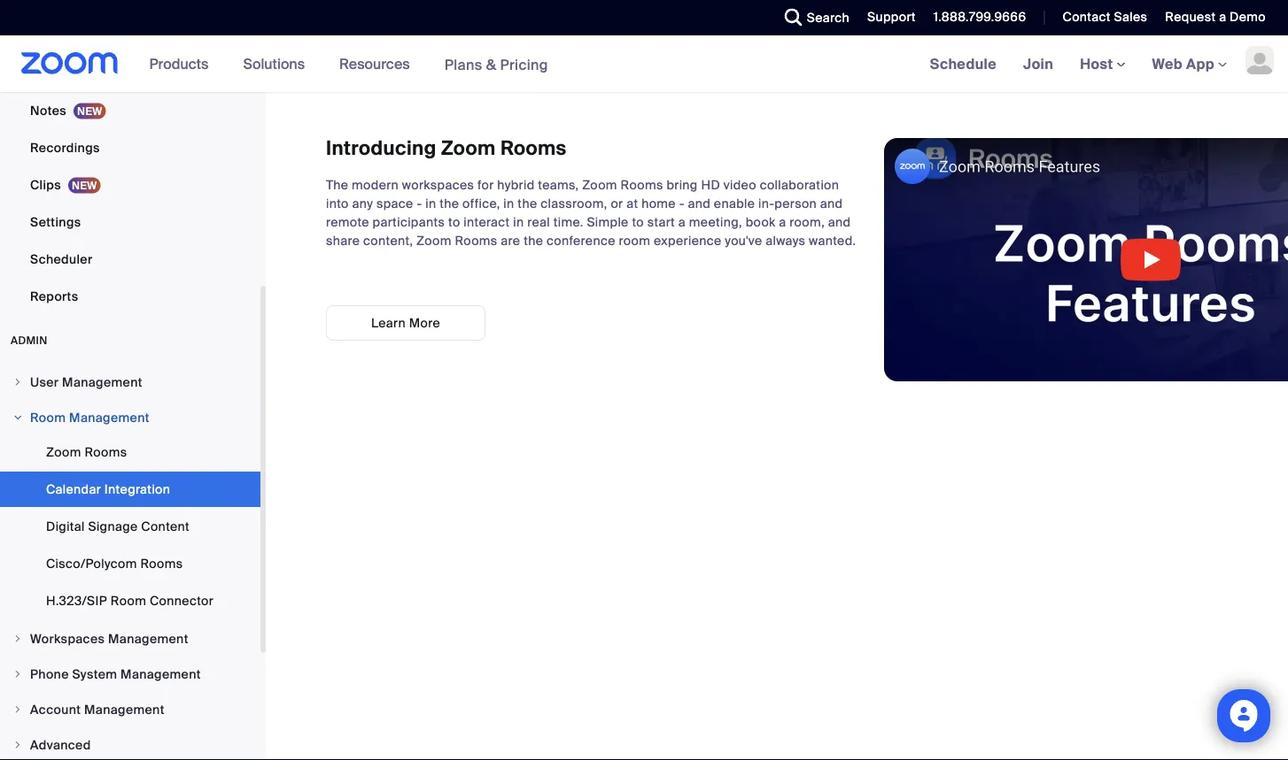 Task type: locate. For each thing, give the bounding box(es) containing it.
a up always
[[779, 214, 786, 231]]

1 - from the left
[[417, 196, 422, 212]]

1 horizontal spatial -
[[679, 196, 685, 212]]

products
[[149, 54, 209, 73]]

0 horizontal spatial room
[[30, 410, 66, 426]]

2 vertical spatial right image
[[12, 741, 23, 751]]

clips
[[30, 177, 61, 193]]

a left demo
[[1219, 9, 1226, 25]]

1 vertical spatial right image
[[12, 634, 23, 645]]

zoom logo image
[[21, 52, 118, 74]]

person
[[775, 196, 817, 212]]

system
[[72, 667, 117, 683]]

calendar integration link
[[0, 472, 260, 508]]

recordings link
[[0, 130, 260, 166]]

web app button
[[1152, 54, 1227, 73]]

to up room
[[632, 214, 644, 231]]

1 horizontal spatial to
[[632, 214, 644, 231]]

management inside "menu item"
[[69, 410, 150, 426]]

share
[[326, 233, 360, 249]]

1 vertical spatial right image
[[12, 670, 23, 680]]

in-
[[758, 196, 775, 212]]

in left real
[[513, 214, 524, 231]]

calendar
[[46, 481, 101, 498]]

room inside "menu item"
[[30, 410, 66, 426]]

0 vertical spatial right image
[[12, 377, 23, 388]]

the up real
[[518, 196, 537, 212]]

host button
[[1080, 54, 1126, 73]]

account management menu item
[[0, 694, 260, 727]]

resources
[[339, 54, 410, 73]]

request
[[1165, 9, 1216, 25]]

zoom inside room management menu
[[46, 444, 81, 461]]

0 vertical spatial right image
[[12, 413, 23, 423]]

app
[[1186, 54, 1215, 73]]

request a demo link
[[1152, 0, 1288, 35], [1165, 9, 1266, 25]]

contact sales link
[[1049, 0, 1152, 35], [1063, 9, 1148, 25]]

teams,
[[538, 177, 579, 194]]

in
[[425, 196, 436, 212], [504, 196, 514, 212], [513, 214, 524, 231]]

web app
[[1152, 54, 1215, 73]]

right image left advanced
[[12, 741, 23, 751]]

room down "user"
[[30, 410, 66, 426]]

right image inside phone system management menu item
[[12, 670, 23, 680]]

management up phone system management menu item on the bottom left
[[108, 631, 188, 648]]

zoom down the participants
[[416, 233, 452, 249]]

workspaces
[[30, 631, 105, 648]]

3 right image from the top
[[12, 705, 23, 716]]

management for room management
[[69, 410, 150, 426]]

for
[[478, 177, 494, 194]]

1 horizontal spatial room
[[111, 593, 146, 610]]

2 vertical spatial right image
[[12, 705, 23, 716]]

a
[[1219, 9, 1226, 25], [678, 214, 686, 231], [779, 214, 786, 231]]

&
[[486, 55, 496, 74]]

wanted.
[[809, 233, 856, 249]]

modern
[[352, 177, 399, 194]]

1 vertical spatial room
[[111, 593, 146, 610]]

management for user management
[[62, 374, 142, 391]]

management up zoom rooms link
[[69, 410, 150, 426]]

reports link
[[0, 279, 260, 314]]

a up the experience
[[678, 214, 686, 231]]

room
[[30, 410, 66, 426], [111, 593, 146, 610]]

web
[[1152, 54, 1183, 73]]

1.888.799.9666 button up schedule
[[920, 0, 1031, 35]]

into
[[326, 196, 349, 212]]

right image inside the "workspaces management" menu item
[[12, 634, 23, 645]]

zoom up calendar
[[46, 444, 81, 461]]

to left interact in the top of the page
[[448, 214, 460, 231]]

contact
[[1063, 9, 1111, 25]]

management up "advanced" menu item
[[84, 702, 165, 718]]

learn
[[371, 315, 406, 331]]

digital signage content link
[[0, 509, 260, 545]]

classroom,
[[541, 196, 607, 212]]

management
[[62, 374, 142, 391], [69, 410, 150, 426], [108, 631, 188, 648], [121, 667, 201, 683], [84, 702, 165, 718]]

real
[[527, 214, 550, 231]]

to
[[448, 214, 460, 231], [632, 214, 644, 231]]

and down the hd
[[688, 196, 711, 212]]

right image left 'room management'
[[12, 413, 23, 423]]

plans & pricing
[[444, 55, 548, 74]]

phone system management menu item
[[0, 658, 260, 692]]

content
[[141, 519, 190, 535]]

right image
[[12, 413, 23, 423], [12, 670, 23, 680], [12, 741, 23, 751]]

digital
[[46, 519, 85, 535]]

the
[[440, 196, 459, 212], [518, 196, 537, 212], [524, 233, 543, 249]]

office,
[[463, 196, 500, 212]]

rooms up at
[[621, 177, 663, 194]]

right image
[[12, 377, 23, 388], [12, 634, 23, 645], [12, 705, 23, 716]]

rooms
[[500, 136, 567, 161], [621, 177, 663, 194], [455, 233, 498, 249], [85, 444, 127, 461], [140, 556, 183, 572]]

1 right image from the top
[[12, 377, 23, 388]]

the down real
[[524, 233, 543, 249]]

solutions button
[[243, 35, 313, 92]]

plans & pricing link
[[444, 55, 548, 74], [444, 55, 548, 74]]

room management menu item
[[0, 401, 260, 435]]

rooms down content
[[140, 556, 183, 572]]

meetings navigation
[[917, 35, 1288, 93]]

right image left "user"
[[12, 377, 23, 388]]

0 horizontal spatial a
[[678, 214, 686, 231]]

0 vertical spatial room
[[30, 410, 66, 426]]

rooms inside zoom rooms link
[[85, 444, 127, 461]]

management up 'room management'
[[62, 374, 142, 391]]

right image for user management
[[12, 377, 23, 388]]

-
[[417, 196, 422, 212], [679, 196, 685, 212]]

are
[[501, 233, 520, 249]]

zoom up or
[[582, 177, 617, 194]]

- up the participants
[[417, 196, 422, 212]]

side navigation navigation
[[0, 0, 266, 761]]

scheduler
[[30, 251, 92, 268]]

h.323/sip
[[46, 593, 107, 610]]

bring
[[667, 177, 698, 194]]

the modern workspaces for hybrid teams, zoom rooms bring hd video collaboration into any space - in the office, in the classroom, or at home - and enable in-person and remote participants to interact in real time. simple to start a meeting, book a room, and share content, zoom rooms are the conference room experience you've always wanted.
[[326, 177, 856, 249]]

2 right image from the top
[[12, 670, 23, 680]]

contact sales
[[1063, 9, 1148, 25]]

0 horizontal spatial -
[[417, 196, 422, 212]]

zoom rooms
[[46, 444, 127, 461]]

clips link
[[0, 167, 260, 203]]

resources button
[[339, 35, 418, 92]]

zoom
[[441, 136, 496, 161], [582, 177, 617, 194], [416, 233, 452, 249], [46, 444, 81, 461]]

3 right image from the top
[[12, 741, 23, 751]]

right image for phone
[[12, 670, 23, 680]]

right image inside the account management menu item
[[12, 705, 23, 716]]

right image for room
[[12, 413, 23, 423]]

start
[[647, 214, 675, 231]]

cisco/polycom rooms
[[46, 556, 183, 572]]

right image left account
[[12, 705, 23, 716]]

right image inside user management menu item
[[12, 377, 23, 388]]

- down bring
[[679, 196, 685, 212]]

2 right image from the top
[[12, 634, 23, 645]]

1 right image from the top
[[12, 413, 23, 423]]

in down workspaces
[[425, 196, 436, 212]]

rooms inside cisco/polycom rooms link
[[140, 556, 183, 572]]

notes link
[[0, 93, 260, 128]]

settings
[[30, 214, 81, 230]]

remote
[[326, 214, 369, 231]]

banner
[[0, 35, 1288, 93]]

join
[[1023, 54, 1053, 73]]

in down hybrid
[[504, 196, 514, 212]]

room down cisco/polycom rooms link
[[111, 593, 146, 610]]

right image left workspaces
[[12, 634, 23, 645]]

right image left phone
[[12, 670, 23, 680]]

rooms up calendar integration
[[85, 444, 127, 461]]

1.888.799.9666
[[934, 9, 1026, 25]]

0 horizontal spatial to
[[448, 214, 460, 231]]

right image inside room management "menu item"
[[12, 413, 23, 423]]

room inside menu
[[111, 593, 146, 610]]

and
[[688, 196, 711, 212], [820, 196, 843, 212], [828, 214, 851, 231]]



Task type: vqa. For each thing, say whether or not it's contained in the screenshot.
the leftmost the Room
yes



Task type: describe. For each thing, give the bounding box(es) containing it.
experience
[[654, 233, 722, 249]]

h.323/sip room connector link
[[0, 584, 260, 619]]

user management menu item
[[0, 366, 260, 400]]

space
[[376, 196, 413, 212]]

pricing
[[500, 55, 548, 74]]

and up wanted.
[[828, 214, 851, 231]]

introducing
[[326, 136, 436, 161]]

user
[[30, 374, 59, 391]]

right image for workspaces management
[[12, 634, 23, 645]]

any
[[352, 196, 373, 212]]

time.
[[553, 214, 584, 231]]

phone
[[30, 667, 69, 683]]

cisco/polycom
[[46, 556, 137, 572]]

integration
[[104, 481, 170, 498]]

management down the "workspaces management" menu item on the bottom
[[121, 667, 201, 683]]

request a demo
[[1165, 9, 1266, 25]]

1 horizontal spatial a
[[779, 214, 786, 231]]

you've
[[725, 233, 762, 249]]

plans
[[444, 55, 482, 74]]

hd
[[701, 177, 720, 194]]

join link
[[1010, 35, 1067, 92]]

or
[[611, 196, 623, 212]]

2 horizontal spatial a
[[1219, 9, 1226, 25]]

recordings
[[30, 140, 100, 156]]

home
[[642, 196, 676, 212]]

meeting,
[[689, 214, 742, 231]]

zoom rooms link
[[0, 435, 260, 470]]

enable
[[714, 196, 755, 212]]

learn more link
[[326, 306, 485, 341]]

account
[[30, 702, 81, 718]]

product information navigation
[[136, 35, 562, 93]]

solutions
[[243, 54, 305, 73]]

demo
[[1230, 9, 1266, 25]]

2 - from the left
[[679, 196, 685, 212]]

1 to from the left
[[448, 214, 460, 231]]

advanced
[[30, 738, 91, 754]]

admin
[[11, 334, 48, 348]]

and up room,
[[820, 196, 843, 212]]

calendar integration
[[46, 481, 170, 498]]

profile picture image
[[1246, 46, 1274, 74]]

always
[[766, 233, 806, 249]]

zoom up for
[[441, 136, 496, 161]]

book
[[746, 214, 776, 231]]

introducing zoom rooms
[[326, 136, 567, 161]]

user management
[[30, 374, 142, 391]]

management for workspaces management
[[108, 631, 188, 648]]

simple
[[587, 214, 629, 231]]

sales
[[1114, 9, 1148, 25]]

workspaces management menu item
[[0, 623, 260, 656]]

phone system management
[[30, 667, 201, 683]]

interact
[[464, 214, 510, 231]]

personal menu menu
[[0, 0, 260, 316]]

room
[[619, 233, 650, 249]]

content,
[[363, 233, 413, 249]]

the
[[326, 177, 348, 194]]

right image inside "advanced" menu item
[[12, 741, 23, 751]]

connector
[[150, 593, 214, 610]]

admin menu menu
[[0, 366, 260, 761]]

signage
[[88, 519, 138, 535]]

management for account management
[[84, 702, 165, 718]]

products button
[[149, 35, 217, 92]]

search button
[[771, 0, 854, 35]]

rooms up hybrid
[[500, 136, 567, 161]]

settings link
[[0, 205, 260, 240]]

cisco/polycom rooms link
[[0, 547, 260, 582]]

1.888.799.9666 button up schedule "link"
[[934, 9, 1026, 25]]

rooms down interact in the top of the page
[[455, 233, 498, 249]]

conference
[[547, 233, 615, 249]]

advanced menu item
[[0, 729, 260, 761]]

the down workspaces
[[440, 196, 459, 212]]

digital signage content
[[46, 519, 190, 535]]

workspaces
[[402, 177, 474, 194]]

scheduler link
[[0, 242, 260, 277]]

right image for account management
[[12, 705, 23, 716]]

collaboration
[[760, 177, 839, 194]]

room management menu
[[0, 435, 260, 621]]

host
[[1080, 54, 1117, 73]]

2 to from the left
[[632, 214, 644, 231]]

h.323/sip room connector
[[46, 593, 214, 610]]

workspaces management
[[30, 631, 188, 648]]

learn more
[[371, 315, 440, 331]]

banner containing products
[[0, 35, 1288, 93]]

search
[[807, 9, 850, 26]]

support
[[867, 9, 916, 25]]

hybrid
[[497, 177, 535, 194]]

at
[[627, 196, 638, 212]]

schedule link
[[917, 35, 1010, 92]]

account management
[[30, 702, 165, 718]]

more
[[409, 315, 440, 331]]

notes
[[30, 102, 66, 119]]

reports
[[30, 288, 78, 305]]

schedule
[[930, 54, 997, 73]]



